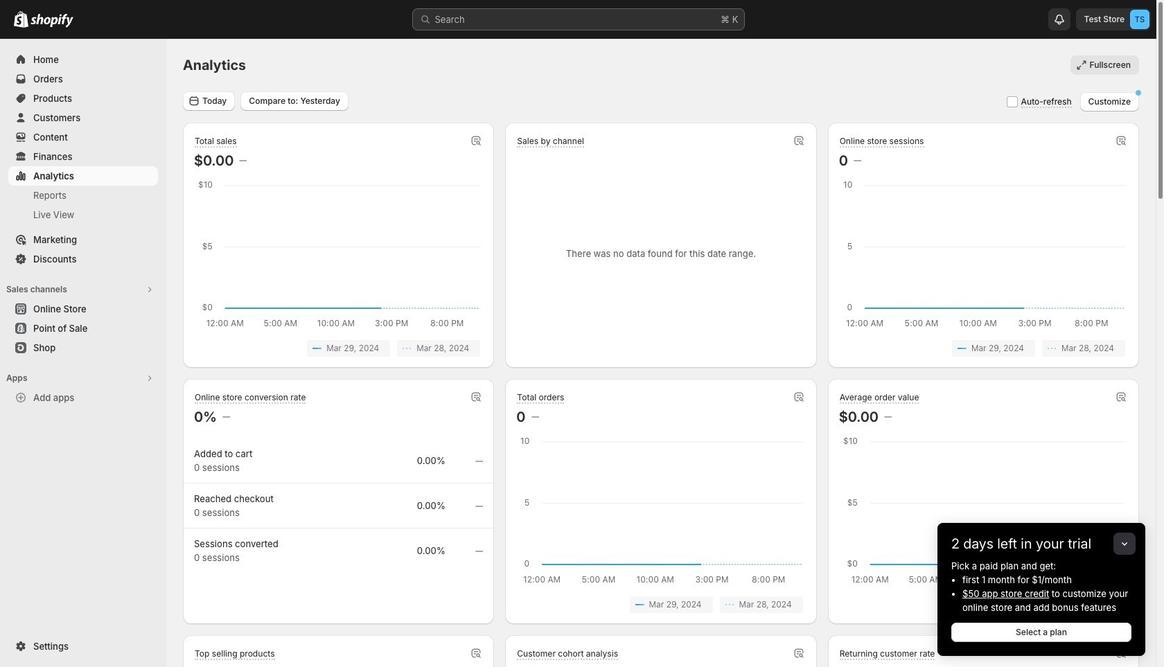 Task type: vqa. For each thing, say whether or not it's contained in the screenshot.
Search collections text box
no



Task type: describe. For each thing, give the bounding box(es) containing it.
test store image
[[1130, 10, 1150, 29]]

shopify image
[[30, 14, 73, 28]]



Task type: locate. For each thing, give the bounding box(es) containing it.
shopify image
[[14, 11, 28, 28]]

list
[[197, 340, 480, 357], [842, 340, 1125, 357], [519, 597, 803, 613], [842, 597, 1125, 613]]



